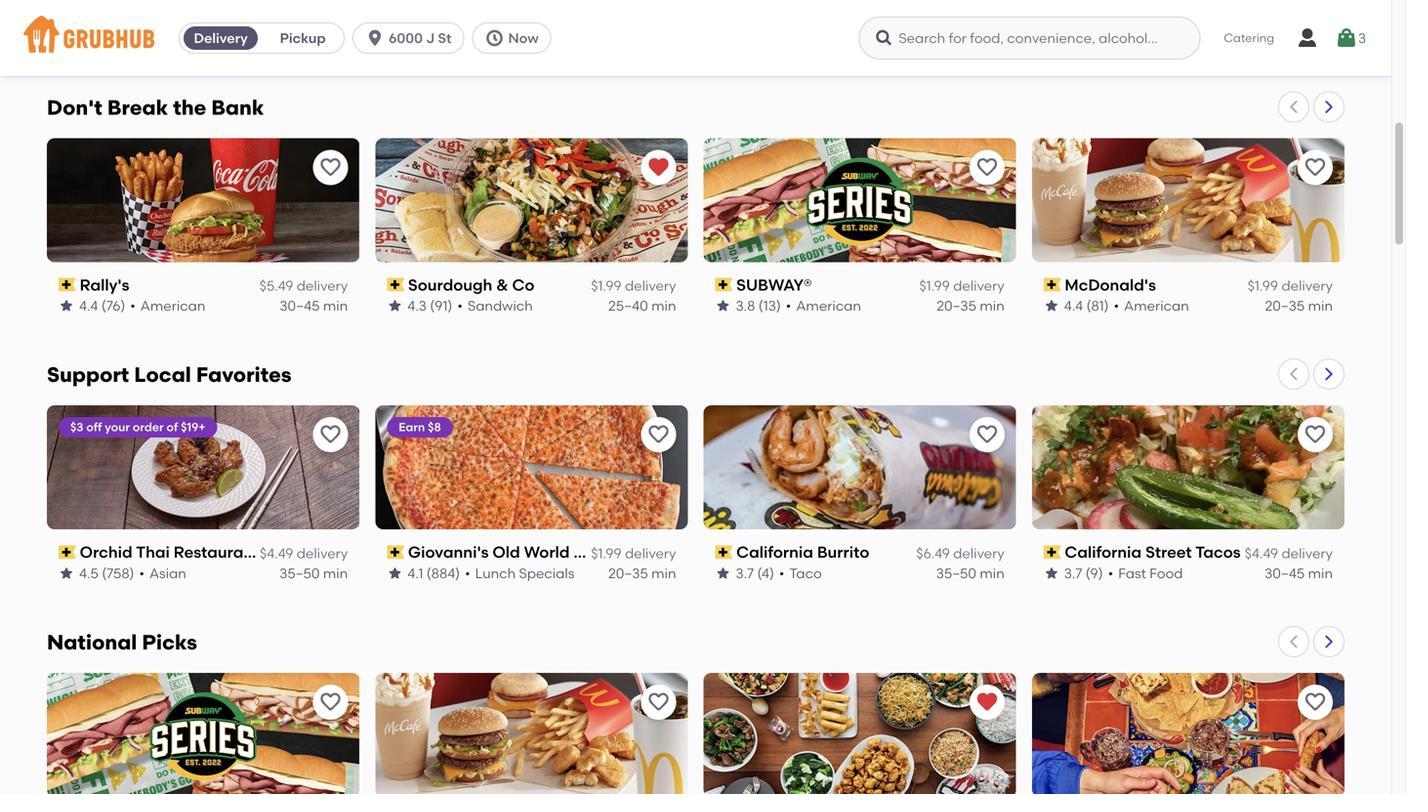 Task type: locate. For each thing, give the bounding box(es) containing it.
svg image for 3
[[1335, 26, 1359, 50]]

subscription pass image left california burrito
[[715, 545, 733, 559]]

0 horizontal spatial (9)
[[429, 30, 447, 46]]

• american right (76) on the left
[[130, 297, 206, 314]]

0 horizontal spatial • american
[[130, 297, 206, 314]]

30–45
[[280, 297, 320, 314], [1265, 565, 1305, 581]]

california for 3.7 (4)
[[737, 543, 814, 562]]

giovanni's old world new york pizzeria f down giovanni's old world new york pizzeria f logo
[[408, 543, 722, 562]]

4.4 left (76) on the left
[[79, 297, 98, 314]]

star icon image
[[59, 30, 74, 46], [387, 30, 403, 46], [1044, 30, 1060, 46], [59, 298, 74, 314], [387, 298, 403, 314], [715, 298, 731, 314], [1044, 298, 1060, 314], [59, 565, 74, 581], [387, 565, 403, 581], [715, 565, 731, 581], [1044, 565, 1060, 581]]

subscription pass image inside jack's urban eats link
[[1044, 10, 1061, 24]]

1 vertical spatial fast
[[1119, 565, 1147, 581]]

0 vertical spatial street
[[489, 8, 535, 27]]

0 vertical spatial caret right icon image
[[1322, 99, 1337, 115]]

california street tacos down california street tacos logo
[[1065, 543, 1241, 562]]

sandwich
[[796, 30, 861, 46], [468, 297, 533, 314]]

california burrito
[[737, 543, 870, 562]]

0 horizontal spatial lunch
[[147, 30, 187, 46]]

subscription pass image for 4.4 (81)
[[1044, 278, 1061, 292]]

35–50 min down bar
[[280, 565, 348, 581]]

subscription pass image for 4.5 (758)
[[59, 545, 76, 559]]

svg image
[[485, 28, 504, 48], [874, 28, 894, 48]]

0 vertical spatial specials
[[191, 30, 246, 46]]

0 horizontal spatial 25–40
[[608, 297, 648, 314]]

svg image right catering button
[[1335, 26, 1359, 50]]

california street tacos
[[408, 8, 584, 27], [1065, 543, 1241, 562]]

35–50 down $6.49 delivery
[[936, 565, 977, 581]]

•
[[137, 30, 142, 46], [451, 30, 457, 46], [1124, 30, 1130, 46], [130, 297, 136, 314], [457, 297, 463, 314], [786, 297, 791, 314], [1114, 297, 1119, 314], [139, 565, 145, 581], [465, 565, 470, 581], [779, 565, 785, 581], [1108, 565, 1114, 581]]

break
[[107, 95, 168, 120]]

subscription pass image
[[387, 10, 404, 24], [1044, 10, 1061, 24], [59, 278, 76, 292], [387, 278, 404, 292], [1044, 278, 1061, 292], [59, 545, 76, 559], [387, 545, 404, 559], [1044, 545, 1061, 559]]

4.1
[[79, 30, 95, 46], [408, 565, 423, 581]]

2 vertical spatial caret left icon image
[[1286, 634, 1302, 650]]

saved restaurant image for 'saved restaurant' button for sourdough & co  logo
[[647, 156, 671, 179]]

• fast food
[[451, 30, 526, 46], [1108, 565, 1183, 581]]

25–40 min
[[937, 30, 1005, 46], [608, 297, 676, 314]]

0 vertical spatial giovanni's old world new york pizzeria f
[[80, 8, 393, 27]]

saved restaurant button for sourdough & co  logo
[[641, 150, 676, 185]]

0 vertical spatial saved restaurant image
[[647, 156, 671, 179]]

1 horizontal spatial california street tacos
[[1065, 543, 1241, 562]]

svg image inside now button
[[485, 28, 504, 48]]

subscription pass image for 4.3 (91)
[[387, 278, 404, 292]]

3.7 for california burrito
[[736, 565, 754, 581]]

2 horizontal spatial california
[[1065, 543, 1142, 562]]

1 vertical spatial sandwich
[[468, 297, 533, 314]]

2 horizontal spatial svg image
[[1335, 26, 1359, 50]]

2 35–50 from the left
[[936, 565, 977, 581]]

tacos down california street tacos logo
[[1196, 543, 1241, 562]]

tacos up now
[[539, 8, 584, 27]]

3.7 for california street tacos
[[1064, 565, 1083, 581]]

(13)
[[759, 297, 781, 314]]

street up now
[[489, 8, 535, 27]]

1 vertical spatial • fast food
[[1108, 565, 1183, 581]]

0 horizontal spatial $4.49
[[260, 545, 293, 562]]

4.4 for rally's
[[79, 297, 98, 314]]

1 caret left icon image from the top
[[1286, 99, 1302, 115]]

1 horizontal spatial • lunch specials
[[465, 565, 575, 581]]

1 vertical spatial specials
[[519, 565, 575, 581]]

1 vertical spatial 3.7 (9)
[[1064, 565, 1103, 581]]

co
[[841, 8, 863, 27], [512, 275, 535, 294]]

bar
[[279, 543, 306, 562]]

0 vertical spatial co
[[841, 8, 863, 27]]

subscription pass image left subway®
[[715, 278, 733, 292]]

delivery
[[297, 10, 348, 27], [953, 10, 1005, 27], [297, 277, 348, 294], [625, 277, 676, 294], [953, 277, 1005, 294], [1282, 277, 1333, 294], [297, 545, 348, 562], [625, 545, 676, 562], [953, 545, 1005, 562], [1282, 545, 1333, 562]]

3.8 (13)
[[736, 297, 781, 314]]

$5.49 delivery
[[260, 277, 348, 294]]

svg image left 6000
[[365, 28, 385, 48]]

chili's logo image
[[1032, 673, 1345, 794]]

0 vertical spatial (9)
[[429, 30, 447, 46]]

0 vertical spatial world
[[196, 8, 241, 27]]

35–50 down bar
[[280, 565, 320, 581]]

2 american from the left
[[796, 297, 861, 314]]

4.4 left (81)
[[1064, 297, 1083, 314]]

old for the topmost subscription pass icon
[[164, 8, 192, 27]]

mcdonald's logo image
[[1032, 138, 1345, 262], [375, 673, 688, 794]]

1 caret right icon image from the top
[[1322, 99, 1337, 115]]

saved restaurant button for panda express logo
[[970, 685, 1005, 720]]

bank
[[211, 95, 264, 120]]

giovanni's old world new york pizzeria f up delivery
[[80, 8, 393, 27]]

1 vertical spatial street
[[1146, 543, 1192, 562]]

1 $4.49 from the left
[[260, 545, 293, 562]]

1 horizontal spatial old
[[493, 543, 520, 562]]

subscription pass image
[[59, 10, 76, 24], [715, 278, 733, 292], [715, 545, 733, 559]]

$1.99
[[263, 10, 293, 27], [920, 10, 950, 27], [591, 277, 622, 294], [920, 277, 950, 294], [1248, 277, 1279, 294], [591, 545, 622, 562]]

35–50 for orchid thai restaurant & bar
[[280, 565, 320, 581]]

delivery for the top 'subway® logo'
[[953, 277, 1005, 294]]

delivery for california burrito logo
[[953, 545, 1005, 562]]

svg image inside the 3 button
[[1335, 26, 1359, 50]]

1 vertical spatial saved restaurant button
[[970, 685, 1005, 720]]

1 vertical spatial tacos
[[1196, 543, 1241, 562]]

f up 6000
[[385, 8, 393, 27]]

street down california street tacos logo
[[1146, 543, 1192, 562]]

0 horizontal spatial f
[[385, 8, 393, 27]]

caret left icon image for favorites
[[1286, 366, 1302, 382]]

1 horizontal spatial $4.49 delivery
[[1245, 545, 1333, 562]]

25–40
[[937, 30, 977, 46], [608, 297, 648, 314]]

california burrito logo image
[[704, 405, 1016, 530]]

1 vertical spatial 30–45
[[1265, 565, 1305, 581]]

delivery button
[[180, 22, 262, 54]]

world for subscription pass image for 4.1 (884)
[[524, 543, 570, 562]]

svg image
[[1296, 26, 1320, 50], [1335, 26, 1359, 50], [365, 28, 385, 48]]

1 4.4 from the left
[[79, 297, 98, 314]]

eats
[[1171, 8, 1205, 27]]

0 horizontal spatial 35–50
[[280, 565, 320, 581]]

1 horizontal spatial american
[[796, 297, 861, 314]]

1 horizontal spatial new
[[574, 543, 608, 562]]

(4)
[[757, 565, 774, 581]]

2 horizontal spatial 3.7
[[1064, 565, 1083, 581]]

pickup button
[[262, 22, 344, 54]]

old down giovanni's old world new york pizzeria f logo
[[493, 543, 520, 562]]

0 horizontal spatial 4.1 (884)
[[79, 30, 132, 46]]

0 horizontal spatial old
[[164, 8, 192, 27]]

0 vertical spatial food
[[493, 30, 526, 46]]

subscription pass image inside california street tacos link
[[387, 10, 404, 24]]

favorites
[[196, 363, 292, 387]]

30–45 min
[[280, 297, 348, 314], [1265, 565, 1333, 581]]

delivery for orchid thai restaurant & bar logo
[[297, 545, 348, 562]]

save this restaurant image
[[976, 156, 999, 179], [1304, 156, 1327, 179], [647, 423, 671, 447], [976, 423, 999, 447], [1304, 423, 1327, 447], [319, 691, 342, 714], [647, 691, 671, 714]]

$4.49 for restaurant
[[260, 545, 293, 562]]

subscription pass image for support local favorites
[[715, 545, 733, 559]]

subscription pass image up don't
[[59, 10, 76, 24]]

svg image inside 6000 j st button
[[365, 28, 385, 48]]

3.8
[[736, 297, 755, 314]]

• american down mcdonald's
[[1114, 297, 1189, 314]]

0 horizontal spatial new
[[245, 8, 280, 27]]

svg image for 6000 j st
[[365, 28, 385, 48]]

specials
[[191, 30, 246, 46], [519, 565, 575, 581]]

4.5
[[79, 565, 99, 581]]

support
[[47, 363, 129, 387]]

american
[[140, 297, 206, 314], [796, 297, 861, 314], [1124, 297, 1189, 314]]

lunch
[[147, 30, 187, 46], [475, 565, 516, 581]]

1 horizontal spatial 30–45
[[1265, 565, 1305, 581]]

2 caret left icon image from the top
[[1286, 366, 1302, 382]]

2 • american from the left
[[786, 297, 861, 314]]

• lunch specials
[[137, 30, 246, 46], [465, 565, 575, 581]]

main navigation navigation
[[0, 0, 1392, 76]]

0 horizontal spatial world
[[196, 8, 241, 27]]

1 vertical spatial old
[[493, 543, 520, 562]]

1 35–50 from the left
[[280, 565, 320, 581]]

• american
[[130, 297, 206, 314], [786, 297, 861, 314], [1114, 297, 1189, 314]]

1 35–50 min from the left
[[280, 565, 348, 581]]

american for mcdonald's
[[1124, 297, 1189, 314]]

subscription pass image for 3.7 (9)
[[1044, 545, 1061, 559]]

1 horizontal spatial $4.49
[[1245, 545, 1279, 562]]

2 horizontal spatial &
[[825, 8, 837, 27]]

0 horizontal spatial giovanni's
[[80, 8, 160, 27]]

old for subscription pass image for 4.1 (884)
[[493, 543, 520, 562]]

• american for subway®
[[786, 297, 861, 314]]

0 horizontal spatial tacos
[[539, 8, 584, 27]]

1 vertical spatial lunch
[[475, 565, 516, 581]]

1 vertical spatial (884)
[[427, 565, 460, 581]]

delivery for california street tacos logo
[[1282, 545, 1333, 562]]

1 horizontal spatial giovanni's old world new york pizzeria f
[[408, 543, 722, 562]]

0 horizontal spatial food
[[493, 30, 526, 46]]

$4.49 delivery
[[260, 545, 348, 562], [1245, 545, 1333, 562]]

1 horizontal spatial giovanni's
[[408, 543, 489, 562]]

1 $4.49 delivery from the left
[[260, 545, 348, 562]]

min
[[323, 30, 348, 46], [980, 30, 1005, 46], [1308, 30, 1333, 46], [323, 297, 348, 314], [652, 297, 676, 314], [980, 297, 1005, 314], [1308, 297, 1333, 314], [323, 565, 348, 581], [652, 565, 676, 581], [980, 565, 1005, 581], [1308, 565, 1333, 581]]

save this restaurant image
[[319, 156, 342, 179], [319, 423, 342, 447], [1304, 691, 1327, 714]]

1 vertical spatial giovanni's
[[408, 543, 489, 562]]

0 vertical spatial 30–45
[[280, 297, 320, 314]]

saved restaurant image for 'saved restaurant' button corresponding to panda express logo
[[976, 691, 999, 714]]

saved restaurant image
[[647, 156, 671, 179], [976, 691, 999, 714]]

1 horizontal spatial tacos
[[1196, 543, 1241, 562]]

3 american from the left
[[1124, 297, 1189, 314]]

1 horizontal spatial co
[[841, 8, 863, 27]]

2 caret right icon image from the top
[[1322, 366, 1337, 382]]

subscription pass image for 4.1 (884)
[[387, 545, 404, 559]]

30–45 min for california street tacos
[[1265, 565, 1333, 581]]

(758)
[[102, 565, 134, 581]]

• asian
[[139, 565, 186, 581]]

world for the topmost subscription pass icon
[[196, 8, 241, 27]]

1 vertical spatial caret right icon image
[[1322, 366, 1337, 382]]

caret left icon image
[[1286, 99, 1302, 115], [1286, 366, 1302, 382], [1286, 634, 1302, 650]]

0 horizontal spatial svg image
[[485, 28, 504, 48]]

1 horizontal spatial 35–50
[[936, 565, 977, 581]]

35–50 min
[[280, 565, 348, 581], [936, 565, 1005, 581]]

35–50 min down $6.49 delivery
[[936, 565, 1005, 581]]

• american for mcdonald's
[[1114, 297, 1189, 314]]

american for subway®
[[796, 297, 861, 314]]

jack's urban eats link
[[1044, 6, 1333, 28]]

f left california burrito
[[713, 543, 722, 562]]

30–45 min for rally's
[[280, 297, 348, 314]]

$19+
[[181, 420, 206, 434]]

4.3
[[408, 297, 427, 314]]

2 svg image from the left
[[874, 28, 894, 48]]

$4.49 delivery for orchid thai restaurant & bar
[[260, 545, 348, 562]]

tacos
[[539, 8, 584, 27], [1196, 543, 1241, 562]]

(76)
[[101, 297, 125, 314]]

3 button
[[1335, 21, 1367, 56]]

2 4.4 from the left
[[1064, 297, 1083, 314]]

burrito
[[817, 543, 870, 562]]

1 horizontal spatial lunch
[[475, 565, 516, 581]]

american down mcdonald's
[[1124, 297, 1189, 314]]

• american down subway®
[[786, 297, 861, 314]]

caret right icon image for the
[[1322, 99, 1337, 115]]

4.3 (91)
[[408, 297, 453, 314]]

american right (76) on the left
[[140, 297, 206, 314]]

american down subway®
[[796, 297, 861, 314]]

proceed to checkout
[[1155, 723, 1297, 740]]

35–50 min for orchid thai restaurant & bar
[[280, 565, 348, 581]]

1 • american from the left
[[130, 297, 206, 314]]

world up delivery
[[196, 8, 241, 27]]

1 horizontal spatial mcdonald's logo image
[[1032, 138, 1345, 262]]

1 horizontal spatial 30–45 min
[[1265, 565, 1333, 581]]

caret right icon image
[[1322, 99, 1337, 115], [1322, 366, 1337, 382], [1322, 634, 1337, 650]]

new
[[245, 8, 280, 27], [574, 543, 608, 562]]

the
[[173, 95, 206, 120]]

3 • american from the left
[[1114, 297, 1189, 314]]

giovanni's old world new york pizzeria f
[[80, 8, 393, 27], [408, 543, 722, 562]]

$3
[[70, 420, 84, 434]]

york
[[283, 8, 317, 27], [612, 543, 645, 562]]

(9)
[[429, 30, 447, 46], [1086, 565, 1103, 581]]

3.7
[[408, 30, 426, 46], [736, 565, 754, 581], [1064, 565, 1083, 581]]

Search for food, convenience, alcohol... search field
[[859, 17, 1201, 60]]

0 horizontal spatial sourdough & co
[[408, 275, 535, 294]]

1 vertical spatial 30–45 min
[[1265, 565, 1333, 581]]

american for rally's
[[140, 297, 206, 314]]

save this restaurant image for rally's logo
[[319, 156, 342, 179]]

0 vertical spatial (884)
[[98, 30, 132, 46]]

0 horizontal spatial 35–50 min
[[280, 565, 348, 581]]

0 horizontal spatial street
[[489, 8, 535, 27]]

3.7 (9)
[[408, 30, 447, 46], [1064, 565, 1103, 581]]

1 svg image from the left
[[485, 28, 504, 48]]

$1.99 delivery
[[263, 10, 348, 27], [920, 10, 1005, 27], [591, 277, 676, 294], [920, 277, 1005, 294], [1248, 277, 1333, 294], [591, 545, 676, 562]]

2 $4.49 delivery from the left
[[1245, 545, 1333, 562]]

3
[[1359, 30, 1367, 46]]

caret left icon image for the
[[1286, 99, 1302, 115]]

1 horizontal spatial fast
[[1119, 565, 1147, 581]]

1 vertical spatial 25–40
[[608, 297, 648, 314]]

street
[[489, 8, 535, 27], [1146, 543, 1192, 562]]

giovanni's
[[80, 8, 160, 27], [408, 543, 489, 562]]

svg image left the 3 button
[[1296, 26, 1320, 50]]

0 horizontal spatial 30–45
[[280, 297, 320, 314]]

1 horizontal spatial • american
[[786, 297, 861, 314]]

1 horizontal spatial svg image
[[874, 28, 894, 48]]

california street tacos up now
[[408, 8, 584, 27]]

world
[[196, 8, 241, 27], [524, 543, 570, 562]]

3 caret right icon image from the top
[[1322, 634, 1337, 650]]

1 horizontal spatial 25–40
[[937, 30, 977, 46]]

fast
[[462, 30, 490, 46], [1119, 565, 1147, 581]]

pizzeria
[[321, 8, 381, 27], [649, 543, 709, 562]]

1 horizontal spatial sourdough & co
[[737, 8, 863, 27]]

0 horizontal spatial 4.4
[[79, 297, 98, 314]]

20–35 min
[[280, 30, 348, 46], [1265, 30, 1333, 46], [937, 297, 1005, 314], [1265, 297, 1333, 314], [608, 565, 676, 581]]

catering button
[[1210, 16, 1288, 60]]

1 horizontal spatial subway® logo image
[[704, 138, 1016, 262]]

of
[[167, 420, 178, 434]]

1 vertical spatial f
[[713, 543, 722, 562]]

delivery for giovanni's old world new york pizzeria f logo
[[625, 545, 676, 562]]

0 vertical spatial 4.1
[[79, 30, 95, 46]]

food
[[493, 30, 526, 46], [1150, 565, 1183, 581]]

2 35–50 min from the left
[[936, 565, 1005, 581]]

1 horizontal spatial specials
[[519, 565, 575, 581]]

2 $4.49 from the left
[[1245, 545, 1279, 562]]

subway® logo image
[[704, 138, 1016, 262], [47, 673, 360, 794]]

2 vertical spatial subscription pass image
[[715, 545, 733, 559]]

california
[[408, 8, 485, 27], [737, 543, 814, 562], [1065, 543, 1142, 562]]

saved restaurant button
[[641, 150, 676, 185], [970, 685, 1005, 720]]

world down giovanni's old world new york pizzeria f logo
[[524, 543, 570, 562]]

1 vertical spatial (9)
[[1086, 565, 1103, 581]]

4.4 (81)
[[1064, 297, 1109, 314]]

1 american from the left
[[140, 297, 206, 314]]

old up the the
[[164, 8, 192, 27]]



Task type: vqa. For each thing, say whether or not it's contained in the screenshot.
4.4 associated with McDonald's
yes



Task type: describe. For each thing, give the bounding box(es) containing it.
1 horizontal spatial street
[[1146, 543, 1192, 562]]

delivery for rally's logo
[[297, 277, 348, 294]]

don't break the bank
[[47, 95, 264, 120]]

1 horizontal spatial (884)
[[427, 565, 460, 581]]

your
[[105, 420, 130, 434]]

1 horizontal spatial pizzeria
[[649, 543, 709, 562]]

0 vertical spatial lunch
[[147, 30, 187, 46]]

1 horizontal spatial 3.7 (9)
[[1064, 565, 1103, 581]]

6000 j st
[[389, 30, 452, 46]]

• american for rally's
[[130, 297, 206, 314]]

$6.49 delivery
[[917, 545, 1005, 562]]

0 horizontal spatial california street tacos
[[408, 8, 584, 27]]

0 vertical spatial 25–40 min
[[937, 30, 1005, 46]]

1 vertical spatial 4.1 (884)
[[408, 565, 460, 581]]

earn $8
[[399, 420, 441, 434]]

1 horizontal spatial 4.1
[[408, 565, 423, 581]]

4.4 (76)
[[79, 297, 125, 314]]

1 vertical spatial food
[[1150, 565, 1183, 581]]

1 vertical spatial giovanni's old world new york pizzeria f
[[408, 543, 722, 562]]

$4.49 for tacos
[[1245, 545, 1279, 562]]

$6.49
[[917, 545, 950, 562]]

1 vertical spatial sourdough
[[408, 275, 493, 294]]

• taco
[[779, 565, 822, 581]]

0 horizontal spatial mcdonald's logo image
[[375, 673, 688, 794]]

4.4 for mcdonald's
[[1064, 297, 1083, 314]]

4.5 (758)
[[79, 565, 134, 581]]

earn
[[399, 420, 425, 434]]

0 horizontal spatial 3.7
[[408, 30, 426, 46]]

30–45 for rally's
[[280, 297, 320, 314]]

off
[[86, 420, 102, 434]]

0 horizontal spatial giovanni's old world new york pizzeria f
[[80, 8, 393, 27]]

0 horizontal spatial subway® logo image
[[47, 673, 360, 794]]

california street tacos link
[[387, 6, 676, 28]]

(81)
[[1087, 297, 1109, 314]]

1 vertical spatial york
[[612, 543, 645, 562]]

(323)
[[1086, 30, 1119, 46]]

catering
[[1224, 31, 1275, 45]]

salad
[[1134, 30, 1173, 46]]

0 vertical spatial tacos
[[539, 8, 584, 27]]

0 vertical spatial f
[[385, 8, 393, 27]]

panda express logo image
[[704, 673, 1016, 794]]

35–50 min for california burrito
[[936, 565, 1005, 581]]

support local favorites
[[47, 363, 292, 387]]

orchid
[[80, 543, 133, 562]]

mcdonald's
[[1065, 275, 1156, 294]]

subscription pass image for 4.4 (76)
[[59, 278, 76, 292]]

1 vertical spatial &
[[496, 275, 508, 294]]

save this restaurant image for chili's logo
[[1304, 691, 1327, 714]]

(91)
[[430, 297, 453, 314]]

proceed to checkout button
[[1095, 714, 1357, 749]]

$4.49 delivery for california street tacos
[[1245, 545, 1333, 562]]

subscription pass image for don't break the bank
[[715, 278, 733, 292]]

4.9 (323)
[[1064, 30, 1119, 46]]

2 vertical spatial &
[[263, 543, 275, 562]]

national
[[47, 630, 137, 655]]

subway®
[[737, 275, 812, 294]]

$3 off your order of $19+
[[70, 420, 206, 434]]

30–45 for california street tacos
[[1265, 565, 1305, 581]]

$5.49
[[260, 277, 293, 294]]

0 horizontal spatial (884)
[[98, 30, 132, 46]]

order
[[133, 420, 164, 434]]

sourdough & co  logo image
[[375, 138, 688, 262]]

checkout
[[1232, 723, 1297, 740]]

0 vertical spatial subscription pass image
[[59, 10, 76, 24]]

orchid thai restaurant & bar logo image
[[47, 405, 360, 530]]

picks
[[142, 630, 197, 655]]

jack's
[[1065, 8, 1116, 27]]

0 horizontal spatial co
[[512, 275, 535, 294]]

$8
[[428, 420, 441, 434]]

now
[[508, 30, 539, 46]]

0 horizontal spatial pizzeria
[[321, 8, 381, 27]]

st
[[438, 30, 452, 46]]

1 horizontal spatial sandwich
[[796, 30, 861, 46]]

national picks
[[47, 630, 197, 655]]

0 vertical spatial giovanni's
[[80, 8, 160, 27]]

0 horizontal spatial • lunch specials
[[137, 30, 246, 46]]

6000 j st button
[[353, 22, 472, 54]]

don't
[[47, 95, 102, 120]]

0 vertical spatial subway® logo image
[[704, 138, 1016, 262]]

0 horizontal spatial 25–40 min
[[608, 297, 676, 314]]

1 horizontal spatial svg image
[[1296, 26, 1320, 50]]

0 horizontal spatial california
[[408, 8, 485, 27]]

0 horizontal spatial • fast food
[[451, 30, 526, 46]]

0 horizontal spatial fast
[[462, 30, 490, 46]]

3.7 (4)
[[736, 565, 774, 581]]

asian
[[149, 565, 186, 581]]

0 vertical spatial mcdonald's logo image
[[1032, 138, 1345, 262]]

local
[[134, 363, 191, 387]]

rally's
[[80, 275, 129, 294]]

0 horizontal spatial sandwich
[[468, 297, 533, 314]]

j
[[426, 30, 435, 46]]

to
[[1215, 723, 1228, 740]]

jack's urban eats
[[1065, 8, 1205, 27]]

1 vertical spatial • lunch specials
[[465, 565, 575, 581]]

delivery for sourdough & co  logo
[[625, 277, 676, 294]]

35–50 for california burrito
[[936, 565, 977, 581]]

caret right icon image for favorites
[[1322, 366, 1337, 382]]

• salad
[[1124, 30, 1173, 46]]

giovanni's old world new york pizzeria f logo image
[[375, 405, 688, 530]]

1 vertical spatial new
[[574, 543, 608, 562]]

delivery
[[194, 30, 248, 46]]

california for 3.7 (9)
[[1065, 543, 1142, 562]]

0 horizontal spatial specials
[[191, 30, 246, 46]]

pickup
[[280, 30, 326, 46]]

now button
[[472, 22, 559, 54]]

taco
[[790, 565, 822, 581]]

6000
[[389, 30, 423, 46]]

restaurant
[[174, 543, 259, 562]]

• sandwich
[[457, 297, 533, 314]]

0 horizontal spatial 3.7 (9)
[[408, 30, 447, 46]]

rally's logo image
[[47, 138, 360, 262]]

1 vertical spatial save this restaurant image
[[319, 423, 342, 447]]

proceed
[[1155, 723, 1211, 740]]

1 vertical spatial california street tacos
[[1065, 543, 1241, 562]]

4.9
[[1064, 30, 1083, 46]]

0 horizontal spatial york
[[283, 8, 317, 27]]

urban
[[1119, 8, 1168, 27]]

thai
[[136, 543, 170, 562]]

california street tacos logo image
[[1032, 405, 1345, 530]]

1 horizontal spatial sourdough
[[737, 8, 821, 27]]

3 caret left icon image from the top
[[1286, 634, 1302, 650]]

0 vertical spatial &
[[825, 8, 837, 27]]

orchid thai restaurant & bar
[[80, 543, 306, 562]]



